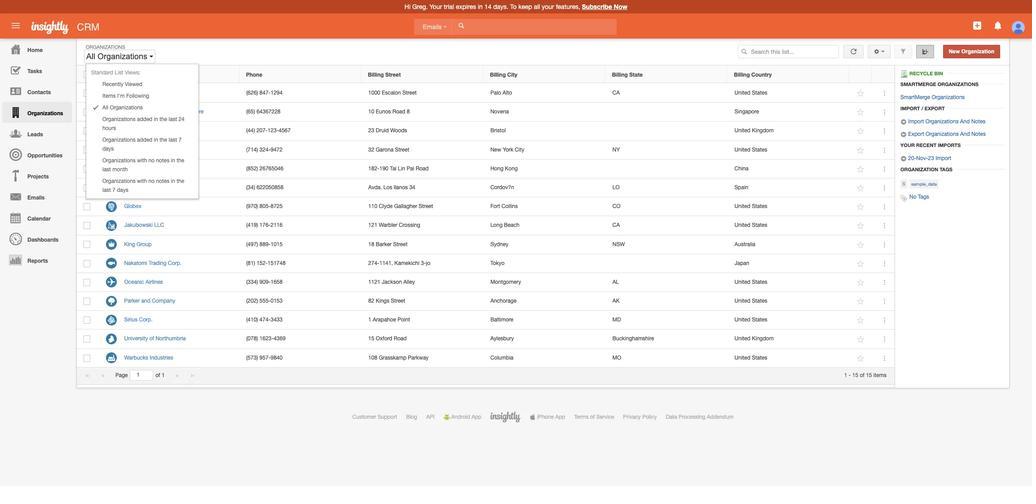 Task type: describe. For each thing, give the bounding box(es) containing it.
ca for long beach
[[613, 222, 620, 229]]

co
[[613, 204, 621, 210]]

follow image for fort collins
[[857, 203, 865, 212]]

follow image for sydney
[[857, 241, 865, 250]]

circle arrow right image for 20-nov-23 import
[[901, 156, 907, 162]]

26765046
[[260, 166, 284, 172]]

clampett oil and gas, singapore
[[124, 109, 204, 115]]

show sidebar image
[[922, 49, 928, 55]]

1121 jackson alley cell
[[361, 274, 484, 292]]

keep
[[518, 3, 532, 10]]

tokyo
[[490, 260, 505, 267]]

cell for 23 druid woods
[[606, 122, 728, 141]]

show list view filters image
[[900, 49, 907, 55]]

app for iphone app
[[555, 415, 565, 421]]

clyde
[[379, 204, 393, 210]]

iphone
[[537, 415, 554, 421]]

ak cell
[[606, 292, 728, 311]]

(626) 847-1294 cell
[[239, 84, 361, 103]]

united states for columbia
[[735, 355, 767, 361]]

parker
[[124, 298, 140, 305]]

bristol
[[490, 128, 506, 134]]

app for android app
[[472, 415, 482, 421]]

street for 18 barker street
[[393, 241, 408, 248]]

2 horizontal spatial 15
[[866, 373, 872, 379]]

3433
[[271, 317, 283, 324]]

all
[[534, 3, 540, 10]]

and for gas,
[[156, 109, 165, 115]]

import inside "link"
[[936, 155, 952, 162]]

1 for 1 - 15 of 15 items
[[844, 373, 847, 379]]

york
[[503, 147, 513, 153]]

with for month
[[137, 158, 147, 164]]

all for "all organizations" link
[[102, 105, 108, 111]]

tokyo cell
[[484, 255, 606, 274]]

globex, spain
[[124, 185, 158, 191]]

hong inside cell
[[490, 166, 504, 172]]

follow image for baltimore
[[857, 317, 865, 325]]

121 warbler crossing cell
[[361, 217, 484, 236]]

row containing clampett oil and gas, singapore
[[77, 103, 895, 122]]

expires
[[456, 3, 476, 10]]

805-
[[260, 204, 271, 210]]

0 horizontal spatial emails link
[[2, 186, 72, 208]]

novena
[[490, 109, 509, 115]]

row group containing clampett oil and gas corp.
[[77, 84, 895, 368]]

sample_data link
[[910, 180, 939, 189]]

united states cell for baltimore
[[728, 311, 850, 330]]

follow image for new york city
[[857, 146, 865, 155]]

united for long beach
[[735, 222, 751, 229]]

(34) 622050858 cell
[[239, 179, 361, 198]]

14
[[485, 3, 492, 10]]

follow image for united kingdom
[[857, 336, 865, 344]]

182-190 tai lin pai road cell
[[361, 160, 484, 179]]

gas,
[[166, 109, 177, 115]]

15 oxford road
[[368, 336, 407, 342]]

jakubowski llc link
[[124, 222, 169, 229]]

point
[[398, 317, 410, 324]]

import organizations and notes
[[907, 119, 986, 125]]

2 horizontal spatial organization
[[962, 49, 995, 55]]

recently
[[102, 81, 123, 88]]

the inside organizations added in the last 7 days
[[160, 137, 167, 143]]

united states for montgomery
[[735, 279, 767, 286]]

-
[[849, 373, 851, 379]]

32 garona street
[[368, 147, 409, 153]]

long beach cell
[[484, 217, 606, 236]]

united for new york city
[[735, 147, 751, 153]]

cell for 182-190 tai lin pai road
[[606, 160, 728, 179]]

last inside organizations added in the last 7 days
[[169, 137, 177, 143]]

909-
[[260, 279, 271, 286]]

1 arapahoe point
[[368, 317, 410, 324]]

follow image for palo alto
[[857, 89, 865, 98]]

row containing globex, spain
[[77, 179, 895, 198]]

jakubowski llc
[[124, 222, 164, 229]]

circle arrow left image
[[901, 132, 907, 138]]

1 vertical spatial export
[[908, 131, 924, 138]]

leads
[[27, 131, 43, 138]]

australia cell
[[728, 236, 850, 255]]

notes for organizations with no notes in the last month
[[156, 158, 169, 164]]

2 vertical spatial corp.
[[139, 317, 153, 324]]

1 hong from the left
[[144, 166, 158, 172]]

274-1141, kamekichi 3-jo cell
[[361, 255, 484, 274]]

organizations added in the last 24 hours link
[[86, 114, 199, 134]]

row containing parker and company
[[77, 292, 895, 311]]

108 grasskamp parkway cell
[[361, 349, 484, 368]]

1 arapahoe point cell
[[361, 311, 484, 330]]

buckinghamshire cell
[[606, 330, 728, 349]]

billing state
[[612, 71, 643, 78]]

united for bristol
[[735, 128, 751, 134]]

hong kong cell
[[484, 160, 606, 179]]

(852) 26765046 cell
[[239, 160, 361, 179]]

cell for 274-1141, kamekichi 3-jo
[[606, 255, 728, 274]]

import for import organizations and notes
[[908, 119, 924, 125]]

1623-
[[260, 336, 274, 342]]

organizations with no notes in the last 7 days link
[[86, 176, 199, 196]]

follow image for united states
[[857, 298, 865, 306]]

cog image
[[874, 49, 880, 55]]

united kingdom cell for bristol
[[728, 122, 850, 141]]

viewed
[[125, 81, 142, 88]]

states for long beach
[[752, 222, 767, 229]]

row containing jakubowski llc
[[77, 217, 895, 236]]

organizations link
[[2, 102, 72, 123]]

md cell
[[606, 311, 728, 330]]

0 vertical spatial emails link
[[414, 19, 453, 35]]

follow image for columbia
[[857, 355, 865, 363]]

oil for gas,
[[148, 109, 154, 115]]

in inside organizations added in the last 7 days
[[154, 137, 158, 143]]

states for montgomery
[[752, 279, 767, 286]]

row containing university of northumbria
[[77, 330, 895, 349]]

Search this list... text field
[[738, 45, 839, 58]]

iphone app link
[[530, 415, 565, 421]]

organizations up "export organizations and notes" link
[[926, 119, 959, 125]]

new york city cell
[[484, 141, 606, 160]]

123-
[[268, 128, 279, 134]]

smartmerge for smartmerge organizations
[[901, 81, 936, 87]]

united states for long beach
[[735, 222, 767, 229]]

(497) 889-1015 cell
[[239, 236, 361, 255]]

notifications image
[[993, 20, 1003, 31]]

united states for palo alto
[[735, 90, 767, 96]]

i'm
[[117, 93, 125, 99]]

organizations added in the last 7 days
[[102, 137, 182, 152]]

billing for billing city
[[490, 71, 506, 78]]

states for fort collins
[[752, 204, 767, 210]]

110 clyde gallagher street cell
[[361, 198, 484, 217]]

all organizations for "all organizations" link
[[102, 105, 143, 111]]

ca for palo alto
[[613, 90, 620, 96]]

states for palo alto
[[752, 90, 767, 96]]

import / export
[[901, 106, 945, 111]]

no for 7
[[148, 178, 155, 185]]

last inside organizations with no notes in the last 7 days
[[102, 187, 111, 194]]

subscribe now link
[[582, 3, 628, 10]]

united states cell for new york city
[[728, 141, 850, 160]]

1 vertical spatial your
[[901, 142, 915, 148]]

1 for 1 arapahoe point
[[368, 317, 371, 324]]

follow image for cordov?n
[[857, 184, 865, 193]]

list
[[115, 70, 123, 76]]

row containing (714) 324-9472
[[77, 141, 895, 160]]

(65) 64367228 cell
[[239, 103, 361, 122]]

cell for 10 eunos road 8
[[606, 103, 728, 122]]

avda. los llanos 34 cell
[[361, 179, 484, 198]]

oceanic
[[124, 279, 144, 286]]

organizations inside organizations with no notes in the last 7 days
[[102, 178, 136, 185]]

page
[[115, 373, 128, 379]]

organizations up standard
[[86, 44, 125, 50]]

(714) 324-9472 cell
[[239, 141, 361, 160]]

no
[[910, 194, 917, 200]]

calendar link
[[2, 208, 72, 229]]

(573)
[[246, 355, 258, 361]]

md
[[613, 317, 621, 324]]

nsw cell
[[606, 236, 728, 255]]

white image
[[458, 22, 464, 29]]

palo alto cell
[[484, 84, 606, 103]]

108
[[368, 355, 377, 361]]

united for anchorage
[[735, 298, 751, 305]]

united kingdom for aylesbury
[[735, 336, 774, 342]]

(334)
[[246, 279, 258, 286]]

of right university
[[149, 336, 154, 342]]

street up the 1000 escalon street
[[385, 71, 401, 78]]

service
[[596, 415, 614, 421]]

organizations down smartmerge organizations
[[932, 94, 965, 101]]

1 - 15 of 15 items
[[844, 373, 887, 379]]

long
[[490, 222, 503, 229]]

organizations down items i'm following at the left
[[110, 105, 143, 111]]

s
[[902, 181, 906, 187]]

notes for organizations with no notes in the last 7 days
[[156, 178, 169, 185]]

android
[[451, 415, 470, 421]]

novena cell
[[484, 103, 606, 122]]

mo cell
[[606, 349, 728, 368]]

of right terms
[[590, 415, 595, 421]]

organizations
[[938, 81, 979, 87]]

follow image for tokyo
[[857, 260, 865, 269]]

(626) 847-1294
[[246, 90, 283, 96]]

following
[[126, 93, 149, 99]]

follow image for singapore
[[857, 108, 865, 117]]

warbler
[[379, 222, 397, 229]]

street down avda. los llanos 34 cell
[[419, 204, 433, 210]]

64367228
[[257, 109, 281, 115]]

274-
[[368, 260, 379, 267]]

2 column header from the left
[[872, 66, 894, 83]]

parkway
[[408, 355, 429, 361]]

organization for organization name
[[124, 71, 157, 78]]

api
[[426, 415, 435, 421]]

(65)
[[246, 109, 255, 115]]

18 barker street
[[368, 241, 408, 248]]

smartmerge organizations
[[901, 81, 979, 87]]

18
[[368, 241, 374, 248]]

ca cell for palo alto
[[606, 84, 728, 103]]

palo
[[490, 90, 501, 96]]

dashboards link
[[2, 229, 72, 250]]

warbucks industries
[[124, 355, 173, 361]]

montgomery cell
[[484, 274, 606, 292]]

warbucks industries link
[[124, 355, 178, 361]]

follow image for bristol
[[857, 127, 865, 136]]

new york city
[[490, 147, 524, 153]]

0 horizontal spatial 1
[[162, 373, 165, 379]]

bristol cell
[[484, 122, 606, 141]]

states for anchorage
[[752, 298, 767, 305]]

trading
[[149, 260, 167, 267]]

street for 1000 escalon street
[[402, 90, 417, 96]]

states for columbia
[[752, 355, 767, 361]]

1 kong from the left
[[159, 166, 172, 172]]

23 inside 'cell'
[[368, 128, 374, 134]]

(497)
[[246, 241, 258, 248]]

(714) 324-9472
[[246, 147, 283, 153]]

contacts link
[[2, 81, 72, 102]]

united states for baltimore
[[735, 317, 767, 324]]

1 horizontal spatial 15
[[852, 373, 858, 379]]

china
[[735, 166, 749, 172]]

woods
[[390, 128, 407, 134]]

billing city
[[490, 71, 517, 78]]

recently viewed
[[102, 81, 142, 88]]

avda. los llanos 34
[[368, 185, 415, 191]]

no tags link
[[910, 194, 929, 200]]

follow image for montgomery
[[857, 279, 865, 287]]

(419) 176-2116 cell
[[239, 217, 361, 236]]

the inside organizations added in the last 24 hours
[[160, 116, 167, 123]]

23 druid woods
[[368, 128, 407, 134]]

united kingdom cell for aylesbury
[[728, 330, 850, 349]]

(81) 152-151748 cell
[[239, 255, 361, 274]]



Task type: vqa. For each thing, say whether or not it's contained in the screenshot.
1st row from the top of the page
yes



Task type: locate. For each thing, give the bounding box(es) containing it.
circle arrow right image
[[901, 119, 907, 125], [901, 156, 907, 162]]

organizations down "import organizations and notes" "link" on the right
[[926, 131, 959, 138]]

12 row from the top
[[77, 274, 895, 292]]

and for export organizations and notes
[[960, 131, 970, 138]]

3 states from the top
[[752, 204, 767, 210]]

new for new york city
[[490, 147, 501, 153]]

23 up organization tags
[[928, 155, 934, 162]]

kingdom for bristol
[[752, 128, 774, 134]]

1 vertical spatial organization
[[124, 71, 157, 78]]

last inside organizations with no notes in the last month
[[102, 167, 111, 173]]

the inside organizations with no notes in the last 7 days
[[177, 178, 184, 185]]

row down 'aylesbury'
[[77, 349, 895, 368]]

None text field
[[453, 19, 617, 35]]

row down 'tokyo'
[[77, 274, 895, 292]]

and right parker
[[141, 298, 150, 305]]

circle arrow right image inside 20-nov-23 import "link"
[[901, 156, 907, 162]]

billing country
[[734, 71, 772, 78]]

united states cell for columbia
[[728, 349, 850, 368]]

cell
[[606, 103, 728, 122], [117, 122, 239, 141], [606, 122, 728, 141], [117, 141, 239, 160], [606, 160, 728, 179], [606, 255, 728, 274]]

1 ca from the top
[[613, 90, 620, 96]]

row containing nakatomi trading corp.
[[77, 255, 895, 274]]

export down smartmerge organizations link
[[925, 106, 945, 111]]

your inside hi greg. your trial expires in 14 days. to keep all your features, subscribe now
[[430, 3, 442, 10]]

2 notes from the top
[[972, 131, 986, 138]]

2 hong from the left
[[490, 166, 504, 172]]

follow image for long beach
[[857, 222, 865, 231]]

lo cell
[[606, 179, 728, 198]]

2 united from the top
[[735, 128, 751, 134]]

united for columbia
[[735, 355, 751, 361]]

billing up palo
[[490, 71, 506, 78]]

2 ca cell from the top
[[606, 217, 728, 236]]

jakubowski
[[124, 222, 153, 229]]

1000 escalon street cell
[[361, 84, 484, 103]]

with up 'globex, hong kong'
[[137, 158, 147, 164]]

ca cell
[[606, 84, 728, 103], [606, 217, 728, 236]]

1 vertical spatial oil
[[148, 109, 154, 115]]

united states for anchorage
[[735, 298, 767, 305]]

1 vertical spatial with
[[137, 178, 147, 185]]

0 vertical spatial kingdom
[[752, 128, 774, 134]]

spain cell
[[728, 179, 850, 198]]

0 vertical spatial united kingdom cell
[[728, 122, 850, 141]]

anchorage cell
[[484, 292, 606, 311]]

4 follow image from the top
[[857, 165, 865, 174]]

organization for organization tags
[[901, 167, 938, 173]]

data processing addendum
[[666, 415, 734, 421]]

1 horizontal spatial app
[[555, 415, 565, 421]]

2 circle arrow right image from the top
[[901, 156, 907, 162]]

2 kingdom from the top
[[752, 336, 774, 342]]

1 column header from the left
[[849, 66, 872, 83]]

new left york
[[490, 147, 501, 153]]

1 vertical spatial import
[[908, 119, 924, 125]]

2 billing from the left
[[490, 71, 506, 78]]

united for aylesbury
[[735, 336, 751, 342]]

and for import organizations and notes
[[960, 119, 970, 125]]

15
[[368, 336, 374, 342], [852, 373, 858, 379], [866, 373, 872, 379]]

1 vertical spatial added
[[137, 137, 152, 143]]

1 vertical spatial and
[[960, 131, 970, 138]]

0 horizontal spatial emails
[[27, 195, 45, 201]]

2 follow image from the top
[[857, 298, 865, 306]]

2 smartmerge from the top
[[901, 94, 930, 101]]

0 horizontal spatial hong
[[144, 166, 158, 172]]

1 kingdom from the top
[[752, 128, 774, 134]]

110
[[368, 204, 377, 210]]

home link
[[2, 39, 72, 60]]

2 with from the top
[[137, 178, 147, 185]]

emails down greg.
[[423, 23, 444, 30]]

row up 'aylesbury'
[[77, 311, 895, 330]]

0 vertical spatial globex,
[[124, 166, 143, 172]]

co cell
[[606, 198, 728, 217]]

singapore inside cell
[[735, 109, 759, 115]]

import left the /
[[901, 106, 920, 111]]

and inside "import organizations and notes" "link"
[[960, 119, 970, 125]]

organizations
[[86, 44, 125, 50], [97, 52, 147, 61], [932, 94, 965, 101], [110, 105, 143, 111], [27, 110, 63, 117], [102, 116, 136, 123], [926, 119, 959, 125], [926, 131, 959, 138], [102, 137, 136, 143], [102, 158, 136, 164], [102, 178, 136, 185]]

(970) 805-8725 cell
[[239, 198, 361, 217]]

row up palo
[[77, 66, 894, 83]]

1 follow image from the top
[[857, 89, 865, 98]]

1 horizontal spatial organization
[[901, 167, 938, 173]]

row containing globex, hong kong
[[77, 160, 895, 179]]

all organizations
[[86, 52, 150, 61], [102, 105, 143, 111]]

singapore down billing country
[[735, 109, 759, 115]]

3 united states from the top
[[735, 204, 767, 210]]

1 inside 1 arapahoe point "cell"
[[368, 317, 371, 324]]

151748
[[268, 260, 286, 267]]

row down palo
[[77, 103, 895, 122]]

10 row from the top
[[77, 236, 895, 255]]

king
[[124, 241, 135, 248]]

notes down import organizations and notes
[[972, 131, 986, 138]]

row up 'tokyo'
[[77, 236, 895, 255]]

united states for new york city
[[735, 147, 767, 153]]

(078)
[[246, 336, 258, 342]]

street right barker
[[393, 241, 408, 248]]

1 vertical spatial no
[[148, 178, 155, 185]]

1 vertical spatial emails link
[[2, 186, 72, 208]]

0 horizontal spatial 15
[[368, 336, 374, 342]]

nakatomi
[[124, 260, 147, 267]]

2 row from the top
[[77, 84, 895, 103]]

4 united states cell from the top
[[728, 217, 850, 236]]

kong down york
[[505, 166, 518, 172]]

all organizations up list
[[86, 52, 150, 61]]

1 vertical spatial all
[[102, 105, 108, 111]]

japan
[[735, 260, 749, 267]]

2 follow image from the top
[[857, 127, 865, 136]]

tasks
[[27, 68, 42, 75]]

1 smartmerge from the top
[[901, 81, 936, 87]]

column header
[[849, 66, 872, 83], [872, 66, 894, 83]]

ca cell down state
[[606, 84, 728, 103]]

row containing clampett oil and gas corp.
[[77, 84, 895, 103]]

of right 1 field
[[155, 373, 160, 379]]

2 app from the left
[[555, 415, 565, 421]]

(852) 26765046
[[246, 166, 284, 172]]

/
[[922, 106, 923, 111]]

2 vertical spatial organization
[[901, 167, 938, 173]]

23 druid woods cell
[[361, 122, 484, 141]]

the
[[160, 116, 167, 123], [160, 137, 167, 143], [177, 158, 184, 164], [177, 178, 184, 185]]

export
[[925, 106, 945, 111], [908, 131, 924, 138]]

of right -
[[860, 373, 865, 379]]

15 left items
[[866, 373, 872, 379]]

20-
[[908, 155, 917, 162]]

3 follow image from the top
[[857, 146, 865, 155]]

2 states from the top
[[752, 147, 767, 153]]

7 united from the top
[[735, 298, 751, 305]]

1 vertical spatial united kingdom cell
[[728, 330, 850, 349]]

features,
[[556, 3, 580, 10]]

and left gas
[[156, 90, 165, 96]]

calendar
[[27, 216, 51, 222]]

15 row from the top
[[77, 330, 895, 349]]

united states cell for montgomery
[[728, 274, 850, 292]]

organizations inside organizations added in the last 24 hours
[[102, 116, 136, 123]]

road right pai
[[416, 166, 429, 172]]

1 horizontal spatial hong
[[490, 166, 504, 172]]

llc
[[154, 222, 164, 229]]

1 vertical spatial ca cell
[[606, 217, 728, 236]]

japan cell
[[728, 255, 850, 274]]

ca cell down lo cell
[[606, 217, 728, 236]]

1 horizontal spatial kong
[[505, 166, 518, 172]]

city
[[507, 71, 517, 78], [515, 147, 524, 153]]

1 horizontal spatial 7
[[179, 137, 182, 143]]

king group
[[124, 241, 152, 248]]

0 horizontal spatial your
[[430, 3, 442, 10]]

import inside "link"
[[908, 119, 924, 125]]

beach
[[504, 222, 520, 229]]

notes inside "link"
[[971, 119, 986, 125]]

in inside organizations with no notes in the last 7 days
[[171, 178, 175, 185]]

8 follow image from the top
[[857, 241, 865, 250]]

row group
[[77, 84, 895, 368]]

row down novena
[[77, 122, 895, 141]]

united for fort collins
[[735, 204, 751, 210]]

notes up globex, hong kong link
[[156, 158, 169, 164]]

0 vertical spatial ca cell
[[606, 84, 728, 103]]

12 follow image from the top
[[857, 355, 865, 363]]

and for gas
[[156, 90, 165, 96]]

1 follow image from the top
[[857, 108, 865, 117]]

university of northumbria
[[124, 336, 186, 342]]

import organizations and notes link
[[901, 119, 986, 125]]

7 united states cell from the top
[[728, 311, 850, 330]]

13 row from the top
[[77, 292, 895, 311]]

2 oil from the top
[[148, 109, 154, 115]]

2 vertical spatial road
[[394, 336, 407, 342]]

emails up calendar link
[[27, 195, 45, 201]]

15 oxford road cell
[[361, 330, 484, 349]]

in inside organizations with no notes in the last month
[[171, 158, 175, 164]]

(44) 207-123-4567 cell
[[239, 122, 361, 141]]

api link
[[426, 415, 435, 421]]

road for 15 oxford road
[[394, 336, 407, 342]]

hong up cordov?n
[[490, 166, 504, 172]]

2 no from the top
[[148, 178, 155, 185]]

organizations down hours
[[102, 137, 136, 143]]

34
[[409, 185, 415, 191]]

10 follow image from the top
[[857, 279, 865, 287]]

hi
[[405, 3, 411, 10]]

5 row from the top
[[77, 141, 895, 160]]

united states
[[735, 90, 767, 96], [735, 147, 767, 153], [735, 204, 767, 210], [735, 222, 767, 229], [735, 279, 767, 286], [735, 298, 767, 305], [735, 317, 767, 324], [735, 355, 767, 361]]

5 states from the top
[[752, 279, 767, 286]]

9 united from the top
[[735, 336, 751, 342]]

kingdom for aylesbury
[[752, 336, 774, 342]]

circle arrow right image for import organizations and notes
[[901, 119, 907, 125]]

9 row from the top
[[77, 217, 895, 236]]

and
[[156, 90, 165, 96], [156, 109, 165, 115], [141, 298, 150, 305]]

street for 32 garona street
[[395, 147, 409, 153]]

row up baltimore
[[77, 292, 895, 311]]

organizations with no notes in the last month link
[[86, 155, 199, 176]]

globex link
[[124, 204, 146, 210]]

spain down china
[[735, 185, 748, 191]]

1 vertical spatial new
[[490, 147, 501, 153]]

1 horizontal spatial days
[[117, 187, 128, 194]]

column header down refresh list icon
[[849, 66, 872, 83]]

organizations with no notes in the last 7 days
[[102, 178, 184, 194]]

last
[[169, 116, 177, 123], [169, 137, 177, 143], [102, 167, 111, 173], [102, 187, 111, 194]]

(573) 957-9840 cell
[[239, 349, 361, 368]]

0 horizontal spatial days
[[102, 146, 114, 152]]

1 vertical spatial follow image
[[857, 298, 865, 306]]

united states cell for anchorage
[[728, 292, 850, 311]]

all up standard
[[86, 52, 95, 61]]

1 app from the left
[[472, 415, 482, 421]]

your
[[542, 3, 554, 10]]

follow image for hong kong
[[857, 165, 865, 174]]

days up globex
[[117, 187, 128, 194]]

terms of service
[[574, 415, 614, 421]]

street inside cell
[[391, 298, 405, 305]]

city inside new york city cell
[[515, 147, 524, 153]]

2 united kingdom cell from the top
[[728, 330, 850, 349]]

1 vertical spatial kingdom
[[752, 336, 774, 342]]

0 vertical spatial united kingdom
[[735, 128, 774, 134]]

2 singapore from the left
[[735, 109, 759, 115]]

1 united kingdom cell from the top
[[728, 122, 850, 141]]

0 horizontal spatial organization
[[124, 71, 157, 78]]

organizations inside organizations added in the last 7 days
[[102, 137, 136, 143]]

follow image
[[857, 108, 865, 117], [857, 298, 865, 306], [857, 336, 865, 344]]

recent
[[916, 142, 937, 148]]

0 vertical spatial ca
[[613, 90, 620, 96]]

with inside organizations with no notes in the last month
[[137, 158, 147, 164]]

al cell
[[606, 274, 728, 292]]

notes down globex, hong kong link
[[156, 178, 169, 185]]

trial
[[444, 3, 454, 10]]

2 clampett from the top
[[124, 109, 146, 115]]

aylesbury cell
[[484, 330, 606, 349]]

16 row from the top
[[77, 349, 895, 368]]

0 vertical spatial days
[[102, 146, 114, 152]]

search image
[[741, 49, 748, 55]]

all
[[86, 52, 95, 61], [102, 105, 108, 111]]

10 united from the top
[[735, 355, 751, 361]]

ny cell
[[606, 141, 728, 160]]

15 right -
[[852, 373, 858, 379]]

import down the /
[[908, 119, 924, 125]]

import up tags
[[936, 155, 952, 162]]

1 states from the top
[[752, 90, 767, 96]]

street for 82 kings street
[[391, 298, 405, 305]]

and inside "export organizations and notes" link
[[960, 131, 970, 138]]

0 vertical spatial oil
[[148, 90, 154, 96]]

row containing organization name
[[77, 66, 894, 83]]

0 vertical spatial circle arrow right image
[[901, 119, 907, 125]]

parker and company
[[124, 298, 175, 305]]

clampett down viewed
[[124, 90, 146, 96]]

in left 14
[[478, 3, 483, 10]]

emails link down greg.
[[414, 19, 453, 35]]

0 vertical spatial new
[[949, 49, 960, 55]]

1 added from the top
[[137, 116, 152, 123]]

row down 'sydney'
[[77, 255, 895, 274]]

6 united from the top
[[735, 279, 751, 286]]

1 horizontal spatial 1
[[368, 317, 371, 324]]

(334) 909-1658 cell
[[239, 274, 361, 292]]

7 row from the top
[[77, 179, 895, 198]]

city right york
[[515, 147, 524, 153]]

1 horizontal spatial new
[[949, 49, 960, 55]]

1 vertical spatial smartmerge
[[901, 94, 930, 101]]

(078) 1623-4369 cell
[[239, 330, 361, 349]]

circle arrow right image inside "import organizations and notes" "link"
[[901, 119, 907, 125]]

in up globex, hong kong link
[[171, 158, 175, 164]]

globex, for globex, spain
[[124, 185, 143, 191]]

united states cell for long beach
[[728, 217, 850, 236]]

all down items
[[102, 105, 108, 111]]

organizations up list
[[97, 52, 147, 61]]

(202) 555-0153 cell
[[239, 292, 361, 311]]

tags
[[940, 167, 953, 173]]

row down fort on the top left
[[77, 217, 895, 236]]

0 vertical spatial and
[[156, 90, 165, 96]]

0 vertical spatial added
[[137, 116, 152, 123]]

in down globex, hong kong link
[[171, 178, 175, 185]]

ny
[[613, 147, 620, 153]]

follow image
[[857, 89, 865, 98], [857, 127, 865, 136], [857, 146, 865, 155], [857, 165, 865, 174], [857, 184, 865, 193], [857, 203, 865, 212], [857, 222, 865, 231], [857, 241, 865, 250], [857, 260, 865, 269], [857, 279, 865, 287], [857, 317, 865, 325], [857, 355, 865, 363]]

street right garona
[[395, 147, 409, 153]]

0 vertical spatial notes
[[971, 119, 986, 125]]

6 united states from the top
[[735, 298, 767, 305]]

1 no from the top
[[148, 158, 155, 164]]

gas
[[166, 90, 176, 96]]

united states for fort collins
[[735, 204, 767, 210]]

organization up recently viewed link
[[124, 71, 157, 78]]

0 vertical spatial and
[[960, 119, 970, 125]]

4 united from the top
[[735, 204, 751, 210]]

1 vertical spatial 23
[[928, 155, 934, 162]]

added for days
[[137, 137, 152, 143]]

road left the 8
[[392, 109, 405, 115]]

smartmerge up the /
[[901, 94, 930, 101]]

the down organizations added in the last 24 hours
[[160, 137, 167, 143]]

23
[[368, 128, 374, 134], [928, 155, 934, 162]]

city up "alto"
[[507, 71, 517, 78]]

column header down the cog "image" at the top right
[[872, 66, 894, 83]]

organization down notifications image
[[962, 49, 995, 55]]

32 garona street cell
[[361, 141, 484, 160]]

1 vertical spatial notes
[[972, 131, 986, 138]]

hong up organizations with no notes in the last 7 days
[[144, 166, 158, 172]]

20-nov-23 import link
[[901, 155, 952, 162]]

2 united kingdom from the top
[[735, 336, 774, 342]]

4 united states from the top
[[735, 222, 767, 229]]

ca cell for long beach
[[606, 217, 728, 236]]

1 horizontal spatial export
[[925, 106, 945, 111]]

1 vertical spatial globex,
[[124, 185, 143, 191]]

1 vertical spatial days
[[117, 187, 128, 194]]

2 and from the top
[[960, 131, 970, 138]]

organizations added in the last 7 days link
[[86, 134, 199, 155]]

182-
[[368, 166, 379, 172]]

15 inside cell
[[368, 336, 374, 342]]

6 row from the top
[[77, 160, 895, 179]]

1 clampett from the top
[[124, 90, 146, 96]]

82 kings street cell
[[361, 292, 484, 311]]

no inside organizations with no notes in the last month
[[148, 158, 155, 164]]

organizations up hours
[[102, 116, 136, 123]]

notes for import organizations and notes
[[971, 119, 986, 125]]

9 follow image from the top
[[857, 260, 865, 269]]

street right kings
[[391, 298, 405, 305]]

1 left -
[[844, 373, 847, 379]]

organizations inside organizations with no notes in the last month
[[102, 158, 136, 164]]

1 united kingdom from the top
[[735, 128, 774, 134]]

of
[[149, 336, 154, 342], [155, 373, 160, 379], [860, 373, 865, 379], [590, 415, 595, 421]]

columbia cell
[[484, 349, 606, 368]]

billing for billing country
[[734, 71, 750, 78]]

555-
[[260, 298, 271, 305]]

0 vertical spatial notes
[[156, 158, 169, 164]]

6 follow image from the top
[[857, 203, 865, 212]]

nsw
[[613, 241, 625, 248]]

contacts
[[27, 89, 51, 96]]

in inside organizations added in the last 24 hours
[[154, 116, 158, 123]]

globex, hong kong
[[124, 166, 172, 172]]

3 united from the top
[[735, 147, 751, 153]]

days down hours
[[102, 146, 114, 152]]

1 field
[[130, 371, 153, 381]]

globex, hong kong link
[[124, 166, 176, 172]]

1 united states cell from the top
[[728, 84, 850, 103]]

china cell
[[728, 160, 850, 179]]

added inside organizations added in the last 24 hours
[[137, 116, 152, 123]]

fort
[[490, 204, 500, 210]]

2 horizontal spatial 1
[[844, 373, 847, 379]]

with down 'globex, hong kong'
[[137, 178, 147, 185]]

0 vertical spatial with
[[137, 158, 147, 164]]

4 row from the top
[[77, 122, 895, 141]]

row containing (44) 207-123-4567
[[77, 122, 895, 141]]

tags
[[918, 194, 929, 200]]

0 vertical spatial 7
[[179, 137, 182, 143]]

7 inside organizations with no notes in the last 7 days
[[112, 187, 115, 194]]

2 vertical spatial and
[[141, 298, 150, 305]]

added down "all organizations" link
[[137, 116, 152, 123]]

2 kong from the left
[[505, 166, 518, 172]]

items i'm following
[[102, 93, 149, 99]]

3 united states cell from the top
[[728, 198, 850, 217]]

days inside organizations with no notes in the last 7 days
[[117, 187, 128, 194]]

0 vertical spatial all organizations
[[86, 52, 150, 61]]

all for all organizations button
[[86, 52, 95, 61]]

pai
[[407, 166, 414, 172]]

oil for gas
[[148, 90, 154, 96]]

navigation containing home
[[0, 39, 72, 271]]

with for 7
[[137, 178, 147, 185]]

the right globex, spain link
[[177, 178, 184, 185]]

fort collins cell
[[484, 198, 606, 217]]

1 spain from the left
[[144, 185, 158, 191]]

0 horizontal spatial all
[[86, 52, 95, 61]]

with inside organizations with no notes in the last 7 days
[[137, 178, 147, 185]]

0 vertical spatial organization
[[962, 49, 995, 55]]

organizations with no notes in the last month
[[102, 158, 184, 173]]

row containing globex
[[77, 198, 895, 217]]

2 globex, from the top
[[124, 185, 143, 191]]

notes inside organizations with no notes in the last 7 days
[[156, 178, 169, 185]]

new inside cell
[[490, 147, 501, 153]]

globex, for globex, hong kong
[[124, 166, 143, 172]]

dashboards
[[27, 237, 58, 243]]

1 horizontal spatial spain
[[735, 185, 748, 191]]

4 states from the top
[[752, 222, 767, 229]]

1 notes from the top
[[156, 158, 169, 164]]

refresh list image
[[850, 49, 858, 55]]

0 horizontal spatial kong
[[159, 166, 172, 172]]

0 vertical spatial smartmerge
[[901, 81, 936, 87]]

gallagher
[[394, 204, 417, 210]]

sydney cell
[[484, 236, 606, 255]]

2 united states cell from the top
[[728, 141, 850, 160]]

the inside organizations with no notes in the last month
[[177, 158, 184, 164]]

organizations up leads link
[[27, 110, 63, 117]]

(410) 474-3433 cell
[[239, 311, 361, 330]]

columbia
[[490, 355, 514, 361]]

street right escalon
[[402, 90, 417, 96]]

no inside organizations with no notes in the last 7 days
[[148, 178, 155, 185]]

3 row from the top
[[77, 103, 895, 122]]

889-
[[260, 241, 271, 248]]

ca down co at the right
[[613, 222, 620, 229]]

row up cordov?n
[[77, 160, 895, 179]]

avda.
[[368, 185, 382, 191]]

2 ca from the top
[[613, 222, 620, 229]]

corp. right sirius
[[139, 317, 153, 324]]

1 horizontal spatial emails link
[[414, 19, 453, 35]]

0 horizontal spatial singapore
[[179, 109, 204, 115]]

notes for export organizations and notes
[[972, 131, 986, 138]]

1 row from the top
[[77, 66, 894, 83]]

notes up the export organizations and notes
[[971, 119, 986, 125]]

2 united states from the top
[[735, 147, 767, 153]]

emails inside navigation
[[27, 195, 45, 201]]

1 singapore from the left
[[179, 109, 204, 115]]

23 inside "link"
[[928, 155, 934, 162]]

no up globex, hong kong link
[[148, 158, 155, 164]]

sirius corp. link
[[124, 317, 157, 324]]

organizations down month
[[102, 178, 136, 185]]

1 globex, from the top
[[124, 166, 143, 172]]

road right oxford
[[394, 336, 407, 342]]

united states cell for fort collins
[[728, 198, 850, 217]]

spain down globex, hong kong link
[[144, 185, 158, 191]]

3 follow image from the top
[[857, 336, 865, 344]]

united states cell
[[728, 84, 850, 103], [728, 141, 850, 160], [728, 198, 850, 217], [728, 217, 850, 236], [728, 274, 850, 292], [728, 292, 850, 311], [728, 311, 850, 330], [728, 349, 850, 368]]

home
[[27, 47, 43, 53]]

united kingdom cell
[[728, 122, 850, 141], [728, 330, 850, 349]]

all organizations inside all organizations button
[[86, 52, 150, 61]]

14 row from the top
[[77, 311, 895, 330]]

kingdom
[[752, 128, 774, 134], [752, 336, 774, 342]]

0 vertical spatial road
[[392, 109, 405, 115]]

0 vertical spatial no
[[148, 158, 155, 164]]

smartmerge for smartmerge organizations
[[901, 94, 930, 101]]

spain inside spain cell
[[735, 185, 748, 191]]

road for 10 eunos road 8
[[392, 109, 405, 115]]

notes inside organizations with no notes in the last month
[[156, 158, 169, 164]]

23 left druid
[[368, 128, 374, 134]]

1 billing from the left
[[368, 71, 384, 78]]

8 row from the top
[[77, 198, 895, 217]]

1 united states from the top
[[735, 90, 767, 96]]

united for montgomery
[[735, 279, 751, 286]]

organizations inside button
[[97, 52, 147, 61]]

last inside organizations added in the last 24 hours
[[169, 116, 177, 123]]

None checkbox
[[84, 71, 90, 78], [84, 90, 90, 97], [84, 109, 90, 116], [84, 185, 90, 192], [84, 203, 90, 211], [84, 317, 90, 324], [84, 71, 90, 78], [84, 90, 90, 97], [84, 109, 90, 116], [84, 185, 90, 192], [84, 203, 90, 211], [84, 317, 90, 324]]

2 vertical spatial follow image
[[857, 336, 865, 344]]

1 vertical spatial emails
[[27, 195, 45, 201]]

all organizations for all organizations button
[[86, 52, 150, 61]]

all inside button
[[86, 52, 95, 61]]

1 ca cell from the top
[[606, 84, 728, 103]]

barker
[[376, 241, 392, 248]]

cordov?n cell
[[484, 179, 606, 198]]

1 vertical spatial united kingdom
[[735, 336, 774, 342]]

2 notes from the top
[[156, 178, 169, 185]]

None checkbox
[[84, 128, 90, 135], [84, 147, 90, 154], [84, 166, 90, 173], [84, 222, 90, 230], [84, 241, 90, 249], [84, 260, 90, 268], [84, 279, 90, 286], [84, 298, 90, 305], [84, 336, 90, 343], [84, 355, 90, 362], [84, 128, 90, 135], [84, 147, 90, 154], [84, 166, 90, 173], [84, 222, 90, 230], [84, 241, 90, 249], [84, 260, 90, 268], [84, 279, 90, 286], [84, 298, 90, 305], [84, 336, 90, 343], [84, 355, 90, 362]]

organizations up month
[[102, 158, 136, 164]]

added for hours
[[137, 116, 152, 123]]

7 united states from the top
[[735, 317, 767, 324]]

billing for billing state
[[612, 71, 628, 78]]

0 vertical spatial clampett
[[124, 90, 146, 96]]

6 united states cell from the top
[[728, 292, 850, 311]]

circle arrow right image left 20-
[[901, 156, 907, 162]]

row containing warbucks industries
[[77, 349, 895, 368]]

crm
[[77, 22, 99, 33]]

kong inside hong kong cell
[[505, 166, 518, 172]]

1 vertical spatial ca
[[613, 222, 620, 229]]

1 horizontal spatial all
[[102, 105, 108, 111]]

singapore cell
[[728, 103, 850, 122]]

row up columbia at the left of the page
[[77, 330, 895, 349]]

and up the export organizations and notes
[[960, 119, 970, 125]]

6 states from the top
[[752, 298, 767, 305]]

import
[[901, 106, 920, 111], [908, 119, 924, 125], [936, 155, 952, 162]]

united
[[735, 90, 751, 96], [735, 128, 751, 134], [735, 147, 751, 153], [735, 204, 751, 210], [735, 222, 751, 229], [735, 279, 751, 286], [735, 298, 751, 305], [735, 317, 751, 324], [735, 336, 751, 342], [735, 355, 751, 361]]

reports link
[[2, 250, 72, 271]]

10 eunos road 8 cell
[[361, 103, 484, 122]]

emails link down projects
[[2, 186, 72, 208]]

company
[[152, 298, 175, 305]]

row containing king group
[[77, 236, 895, 255]]

1 united from the top
[[735, 90, 751, 96]]

data
[[666, 415, 677, 421]]

privacy policy link
[[623, 415, 657, 421]]

jo
[[426, 260, 430, 267]]

spain
[[144, 185, 158, 191], [735, 185, 748, 191]]

0 horizontal spatial 7
[[112, 187, 115, 194]]

app right android
[[472, 415, 482, 421]]

iphone app
[[537, 415, 565, 421]]

8 states from the top
[[752, 355, 767, 361]]

(202) 555-0153
[[246, 298, 283, 305]]

sirius corp.
[[124, 317, 153, 324]]

united states cell for palo alto
[[728, 84, 850, 103]]

all organizations down 'i'm'
[[102, 105, 143, 111]]

row up fort on the top left
[[77, 179, 895, 198]]

1 vertical spatial clampett
[[124, 109, 146, 115]]

united for palo alto
[[735, 90, 751, 96]]

clampett for clampett oil and gas, singapore
[[124, 109, 146, 115]]

baltimore cell
[[484, 311, 606, 330]]

states for new york city
[[752, 147, 767, 153]]

billing left country
[[734, 71, 750, 78]]

15 left oxford
[[368, 336, 374, 342]]

0 horizontal spatial export
[[908, 131, 924, 138]]

1 horizontal spatial 23
[[928, 155, 934, 162]]

days inside organizations added in the last 7 days
[[102, 146, 114, 152]]

1 notes from the top
[[971, 119, 986, 125]]

18 barker street cell
[[361, 236, 484, 255]]

7 inside organizations added in the last 7 days
[[179, 137, 182, 143]]

united for baltimore
[[735, 317, 751, 324]]

all organizations inside "all organizations" link
[[102, 105, 143, 111]]

in down clampett oil and gas, singapore
[[154, 116, 158, 123]]

847-
[[260, 90, 271, 96]]

app
[[472, 415, 482, 421], [555, 415, 565, 421]]

clampett for clampett oil and gas corp.
[[124, 90, 146, 96]]

billing for billing street
[[368, 71, 384, 78]]

7 follow image from the top
[[857, 222, 865, 231]]

in
[[478, 3, 483, 10], [154, 116, 158, 123], [154, 137, 158, 143], [171, 158, 175, 164], [171, 178, 175, 185]]

terms of service link
[[574, 415, 614, 421]]

0 vertical spatial city
[[507, 71, 517, 78]]

in inside hi greg. your trial expires in 14 days. to keep all your features, subscribe now
[[478, 3, 483, 10]]

items
[[874, 373, 887, 379]]

views:
[[125, 70, 140, 76]]

1 vertical spatial notes
[[156, 178, 169, 185]]

0 vertical spatial follow image
[[857, 108, 865, 117]]

row containing sirius corp.
[[77, 311, 895, 330]]

street
[[385, 71, 401, 78], [402, 90, 417, 96], [395, 147, 409, 153], [419, 204, 433, 210], [393, 241, 408, 248], [391, 298, 405, 305]]

0 horizontal spatial 23
[[368, 128, 374, 134]]

1 vertical spatial circle arrow right image
[[901, 156, 907, 162]]

united kingdom for bristol
[[735, 128, 774, 134]]

1 vertical spatial road
[[416, 166, 429, 172]]

1 horizontal spatial your
[[901, 142, 915, 148]]

1 vertical spatial all organizations
[[102, 105, 143, 111]]

to
[[510, 3, 517, 10]]

projects link
[[2, 165, 72, 186]]

0 horizontal spatial new
[[490, 147, 501, 153]]

0 vertical spatial import
[[901, 106, 920, 111]]

1 with from the top
[[137, 158, 147, 164]]

0 vertical spatial emails
[[423, 23, 444, 30]]

row containing oceanic airlines
[[77, 274, 895, 292]]

navigation
[[0, 39, 72, 271]]

recycle
[[910, 71, 933, 76]]

5 follow image from the top
[[857, 184, 865, 193]]

2 vertical spatial import
[[936, 155, 952, 162]]

import for import / export
[[901, 106, 920, 111]]

(970) 805-8725
[[246, 204, 283, 210]]

data processing addendum link
[[666, 415, 734, 421]]

8 united states cell from the top
[[728, 349, 850, 368]]

5 united from the top
[[735, 222, 751, 229]]

row
[[77, 66, 894, 83], [77, 84, 895, 103], [77, 103, 895, 122], [77, 122, 895, 141], [77, 141, 895, 160], [77, 160, 895, 179], [77, 179, 895, 198], [77, 198, 895, 217], [77, 217, 895, 236], [77, 236, 895, 255], [77, 255, 895, 274], [77, 274, 895, 292], [77, 292, 895, 311], [77, 311, 895, 330], [77, 330, 895, 349], [77, 349, 895, 368]]

0 vertical spatial export
[[925, 106, 945, 111]]

added inside organizations added in the last 7 days
[[137, 137, 152, 143]]

states for baltimore
[[752, 317, 767, 324]]

2 added from the top
[[137, 137, 152, 143]]

singapore up 24
[[179, 109, 204, 115]]

0 vertical spatial corp.
[[177, 90, 191, 96]]

1 vertical spatial corp.
[[168, 260, 181, 267]]

new for new organization
[[949, 49, 960, 55]]

lo
[[613, 185, 620, 191]]

no for month
[[148, 158, 155, 164]]

110 clyde gallagher street
[[368, 204, 433, 210]]

1 horizontal spatial singapore
[[735, 109, 759, 115]]

row up novena
[[77, 84, 895, 103]]

new right show sidebar image
[[949, 49, 960, 55]]

1 horizontal spatial emails
[[423, 23, 444, 30]]

row down bristol
[[77, 141, 895, 160]]

your left trial
[[430, 3, 442, 10]]

in down organizations added in the last 24 hours
[[154, 137, 158, 143]]



